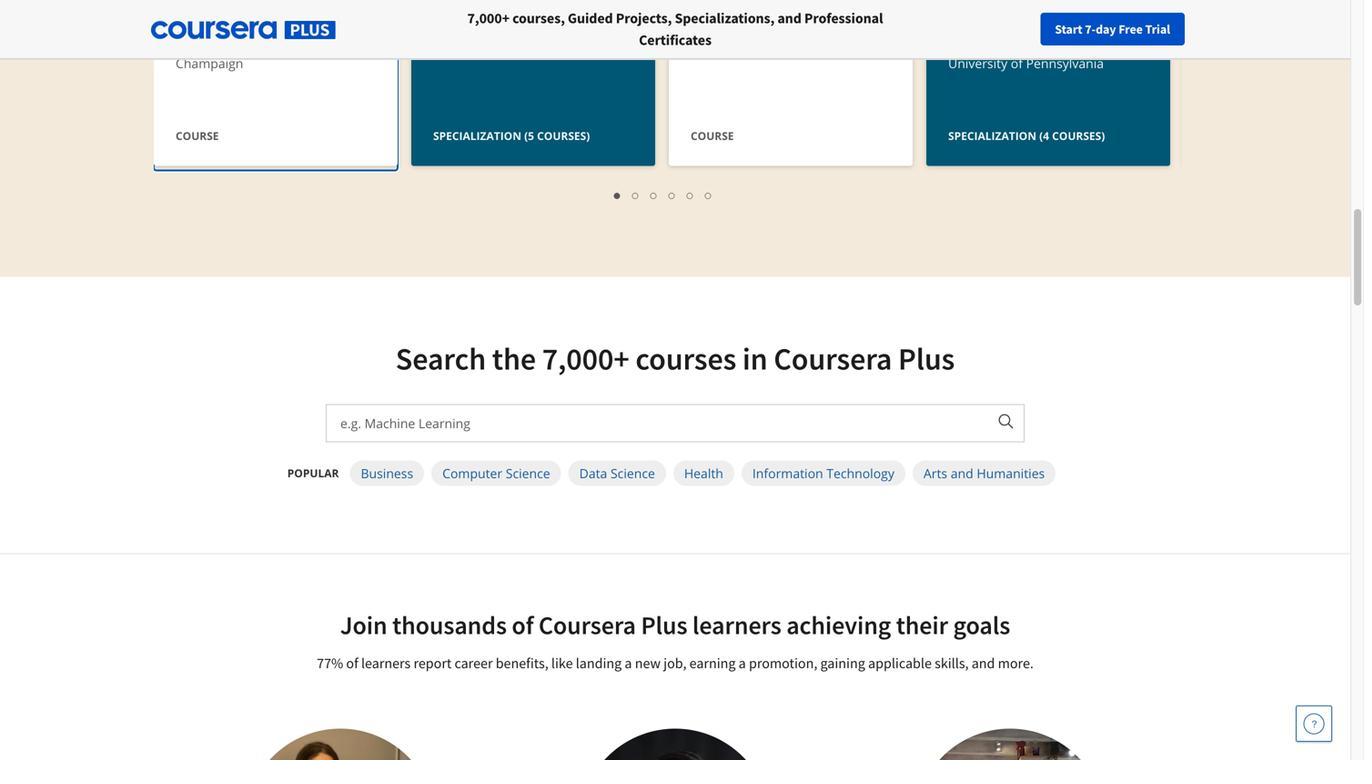 Task type: vqa. For each thing, say whether or not it's contained in the screenshot.
learners
yes



Task type: describe. For each thing, give the bounding box(es) containing it.
4 button
[[664, 184, 682, 205]]

free
[[1119, 21, 1143, 37]]

new
[[1015, 21, 1039, 37]]

of up benefits,
[[512, 610, 534, 642]]

courses) for specialization (5 courses)
[[537, 128, 590, 143]]

specialization for specialization (5 courses)
[[433, 128, 522, 143]]

arts and humanities button
[[913, 461, 1056, 486]]

urbana-
[[310, 33, 358, 50]]

professional
[[805, 9, 883, 27]]

3 button
[[645, 184, 664, 205]]

popular
[[287, 466, 339, 481]]

2 button
[[627, 184, 645, 205]]

their
[[896, 610, 948, 642]]

start 7-day free trial button
[[1041, 13, 1185, 46]]

of inside introduction to programming with python and java university of pennsylvania
[[1011, 55, 1023, 72]]

guided
[[568, 9, 613, 27]]

information technology
[[753, 465, 895, 482]]

(sql)
[[778, 1, 822, 26]]

michigan
[[511, 11, 565, 28]]

as
[[276, 1, 295, 26]]

0 vertical spatial coursera
[[774, 339, 892, 379]]

1 button
[[609, 184, 627, 205]]

introduction to programming with python and java. university of pennsylvania. specialization (4 courses) element
[[927, 0, 1170, 308]]

developing
[[176, 1, 271, 26]]

report
[[414, 655, 452, 673]]

leading
[[176, 0, 242, 5]]

of inside 'element'
[[496, 11, 508, 28]]

achieving
[[787, 610, 891, 642]]

and inside introduction to programming with python and java university of pennsylvania
[[1013, 23, 1045, 48]]

career
[[455, 655, 493, 673]]

earning
[[690, 655, 736, 673]]

business
[[361, 465, 413, 482]]

show notifications image
[[1105, 23, 1127, 45]]

2 horizontal spatial a
[[739, 655, 746, 673]]

courses) for specialization (4 courses)
[[1052, 128, 1105, 143]]

specialization for specialization (4 courses)
[[948, 128, 1037, 143]]

the
[[691, 0, 722, 5]]

introduction to programming with python and java university of pennsylvania
[[948, 0, 1106, 72]]

of inside leading teams: developing as a leader university of illinois at urbana- champaign
[[238, 33, 250, 50]]

courses
[[636, 339, 736, 379]]

projects,
[[616, 9, 672, 27]]

3
[[651, 186, 658, 203]]

specializations,
[[675, 9, 775, 27]]

search
[[396, 339, 486, 379]]

of right 77%
[[346, 655, 358, 673]]

technology
[[827, 465, 895, 482]]

join
[[340, 610, 387, 642]]

information technology button
[[742, 461, 906, 486]]

and right "skills,"
[[972, 655, 995, 673]]

and inside button
[[951, 465, 974, 482]]

structured
[[727, 0, 817, 5]]

7,000+ courses, guided projects, specializations, and professional certificates
[[467, 9, 883, 49]]

5
[[687, 186, 694, 203]]

1
[[614, 186, 622, 203]]

the
[[492, 339, 536, 379]]

colorado
[[769, 33, 823, 50]]

boulder
[[826, 33, 874, 50]]

teams:
[[247, 0, 308, 5]]

data
[[579, 465, 607, 482]]

at
[[295, 33, 307, 50]]

(5
[[524, 128, 534, 143]]

java
[[1050, 23, 1084, 48]]

like
[[551, 655, 573, 673]]

goals
[[953, 610, 1011, 642]]

1 horizontal spatial a
[[625, 655, 632, 673]]

find your new career link
[[954, 18, 1086, 41]]

start 7-day free trial
[[1055, 21, 1170, 37]]

77% of learners report career benefits, like landing a new job, earning a promotion, gaining applicable skills, and more.
[[317, 655, 1034, 673]]

1 vertical spatial learners
[[361, 655, 411, 673]]

python for everybody. university of michigan. specialization (5 courses) element
[[411, 0, 655, 308]]

programming
[[948, 1, 1065, 26]]

more.
[[998, 655, 1034, 673]]

courses,
[[513, 9, 565, 27]]

illinois
[[254, 33, 292, 50]]

health
[[684, 465, 723, 482]]

1 vertical spatial plus
[[641, 610, 688, 642]]

champaign
[[176, 55, 243, 72]]

and inside 7,000+ courses, guided projects, specializations, and professional certificates
[[778, 9, 802, 27]]

computer
[[442, 465, 503, 482]]

leading teams: developing as a leader. university of illinois at urbana-champaign. course element
[[154, 0, 398, 171]]

help center image
[[1303, 714, 1325, 735]]

specialization (4 courses)
[[948, 128, 1105, 143]]

university inside 'element'
[[433, 11, 493, 28]]

6 button
[[700, 184, 718, 205]]

health button
[[673, 461, 734, 486]]

introduction
[[948, 0, 1054, 5]]

search the 7,000+ courses in coursera plus
[[396, 339, 955, 379]]



Task type: locate. For each thing, give the bounding box(es) containing it.
leading teams: developing as a leader university of illinois at urbana- champaign
[[176, 0, 373, 72]]

courses)
[[537, 128, 590, 143], [1052, 128, 1105, 143]]

1 horizontal spatial coursera
[[774, 339, 892, 379]]

specialization inside 'element'
[[433, 128, 522, 143]]

4
[[669, 186, 676, 203]]

computer science
[[442, 465, 550, 482]]

of left 'colorado'
[[753, 33, 765, 50]]

courses) right (4
[[1052, 128, 1105, 143]]

coursera plus image
[[151, 21, 336, 39]]

1 specialization from the left
[[433, 128, 522, 143]]

new
[[635, 655, 661, 673]]

a right earning
[[739, 655, 746, 673]]

None search field
[[250, 11, 614, 48]]

0 horizontal spatial plus
[[641, 610, 688, 642]]

1 horizontal spatial learners
[[693, 610, 782, 642]]

with
[[1070, 1, 1106, 26]]

humanities
[[977, 465, 1045, 482]]

specialization
[[433, 128, 522, 143], [948, 128, 1037, 143]]

course
[[176, 128, 219, 143], [691, 128, 734, 143]]

1 vertical spatial 7,000+
[[542, 339, 630, 379]]

7,000+ inside 7,000+ courses, guided projects, specializations, and professional certificates
[[467, 9, 510, 27]]

1 horizontal spatial plus
[[898, 339, 955, 379]]

data science button
[[569, 461, 666, 486]]

university inside introduction to programming with python and java university of pennsylvania
[[948, 55, 1008, 72]]

a
[[299, 1, 309, 26], [625, 655, 632, 673], [739, 655, 746, 673]]

list containing 1
[[163, 184, 1164, 205]]

0 vertical spatial plus
[[898, 339, 955, 379]]

1 horizontal spatial course
[[691, 128, 734, 143]]

thousands
[[392, 610, 507, 642]]

of down the find your new career link
[[1011, 55, 1023, 72]]

learners
[[693, 610, 782, 642], [361, 655, 411, 673]]

1 course from the left
[[176, 128, 219, 143]]

1 horizontal spatial specialization
[[948, 128, 1037, 143]]

course for the structured query language (sql)
[[691, 128, 734, 143]]

coursera
[[774, 339, 892, 379], [539, 610, 636, 642]]

course for leading teams: developing as a leader
[[176, 128, 219, 143]]

to
[[1058, 0, 1076, 5]]

and right your
[[1013, 23, 1045, 48]]

specialization (5 courses)
[[433, 128, 590, 143]]

7,000+ right the
[[542, 339, 630, 379]]

0 horizontal spatial a
[[299, 1, 309, 26]]

0 horizontal spatial coursera
[[539, 610, 636, 642]]

course down champaign on the left of the page
[[176, 128, 219, 143]]

start
[[1055, 21, 1083, 37]]

courses) inside 'element'
[[537, 128, 590, 143]]

day
[[1096, 21, 1116, 37]]

university
[[433, 11, 493, 28], [176, 33, 235, 50], [691, 33, 750, 50], [948, 55, 1008, 72]]

0 horizontal spatial specialization
[[433, 128, 522, 143]]

benefits,
[[496, 655, 549, 673]]

6
[[705, 186, 713, 203]]

1 courses) from the left
[[537, 128, 590, 143]]

of left michigan
[[496, 11, 508, 28]]

2 science from the left
[[611, 465, 655, 482]]

university inside the structured query language (sql) university of colorado boulder
[[691, 33, 750, 50]]

university left michigan
[[433, 11, 493, 28]]

1 horizontal spatial 7,000+
[[542, 339, 630, 379]]

trial
[[1145, 21, 1170, 37]]

of
[[496, 11, 508, 28], [238, 33, 250, 50], [753, 33, 765, 50], [1011, 55, 1023, 72], [512, 610, 534, 642], [346, 655, 358, 673]]

find your new career
[[963, 21, 1077, 37]]

and right arts
[[951, 465, 974, 482]]

business button
[[350, 461, 424, 486]]

0 vertical spatial learners
[[693, 610, 782, 642]]

computer science button
[[432, 461, 561, 486]]

specialization left '(5'
[[433, 128, 522, 143]]

5 button
[[682, 184, 700, 205]]

and
[[778, 9, 802, 27], [1013, 23, 1045, 48], [951, 465, 974, 482], [972, 655, 995, 673]]

science for data science
[[611, 465, 655, 482]]

certificates
[[639, 31, 712, 49]]

7,000+
[[467, 9, 510, 27], [542, 339, 630, 379]]

join thousands of coursera plus learners achieving their goals
[[340, 610, 1011, 642]]

career
[[1042, 21, 1077, 37]]

77%
[[317, 655, 343, 673]]

2 course from the left
[[691, 128, 734, 143]]

0 horizontal spatial science
[[506, 465, 550, 482]]

university up champaign on the left of the page
[[176, 33, 235, 50]]

the structured query language (sql) university of colorado boulder
[[691, 0, 874, 50]]

learners up earning
[[693, 610, 782, 642]]

learners down join
[[361, 655, 411, 673]]

information
[[753, 465, 823, 482]]

0 horizontal spatial course
[[176, 128, 219, 143]]

the structured query language (sql). university of colorado boulder. course element
[[669, 0, 913, 171]]

specialization left (4
[[948, 128, 1037, 143]]

in
[[743, 339, 768, 379]]

1 horizontal spatial science
[[611, 465, 655, 482]]

landing
[[576, 655, 622, 673]]

pennsylvania
[[1026, 55, 1104, 72]]

gaining
[[821, 655, 865, 673]]

0 horizontal spatial 7,000+
[[467, 9, 510, 27]]

science right the computer
[[506, 465, 550, 482]]

0 horizontal spatial courses)
[[537, 128, 590, 143]]

science for computer science
[[506, 465, 550, 482]]

university of michigan
[[433, 11, 565, 28]]

plus
[[898, 339, 955, 379], [641, 610, 688, 642]]

list
[[163, 184, 1164, 205]]

science right data
[[611, 465, 655, 482]]

university down specializations,
[[691, 33, 750, 50]]

Search the 7,000+ courses in Coursera Plus text field
[[327, 405, 986, 442]]

course up 6
[[691, 128, 734, 143]]

python
[[948, 23, 1008, 48]]

university down python
[[948, 55, 1008, 72]]

2 specialization from the left
[[948, 128, 1037, 143]]

coursera right in
[[774, 339, 892, 379]]

7,000+ left michigan
[[467, 9, 510, 27]]

of inside the structured query language (sql) university of colorado boulder
[[753, 33, 765, 50]]

(4
[[1040, 128, 1049, 143]]

of left illinois
[[238, 33, 250, 50]]

and down structured
[[778, 9, 802, 27]]

coursera up landing
[[539, 610, 636, 642]]

a inside leading teams: developing as a leader university of illinois at urbana- champaign
[[299, 1, 309, 26]]

leader
[[314, 1, 373, 26]]

skills,
[[935, 655, 969, 673]]

arts and humanities
[[924, 465, 1045, 482]]

your
[[989, 21, 1013, 37]]

job,
[[664, 655, 687, 673]]

1 vertical spatial coursera
[[539, 610, 636, 642]]

courses) right '(5'
[[537, 128, 590, 143]]

0 vertical spatial 7,000+
[[467, 9, 510, 27]]

a right as
[[299, 1, 309, 26]]

2
[[633, 186, 640, 203]]

applicable
[[868, 655, 932, 673]]

0 horizontal spatial learners
[[361, 655, 411, 673]]

university inside leading teams: developing as a leader university of illinois at urbana- champaign
[[176, 33, 235, 50]]

find
[[963, 21, 986, 37]]

1 science from the left
[[506, 465, 550, 482]]

query
[[822, 0, 874, 5]]

1 horizontal spatial courses)
[[1052, 128, 1105, 143]]

promotion,
[[749, 655, 818, 673]]

7-
[[1085, 21, 1096, 37]]

2 courses) from the left
[[1052, 128, 1105, 143]]

a left new
[[625, 655, 632, 673]]

data science
[[579, 465, 655, 482]]

science
[[506, 465, 550, 482], [611, 465, 655, 482]]



